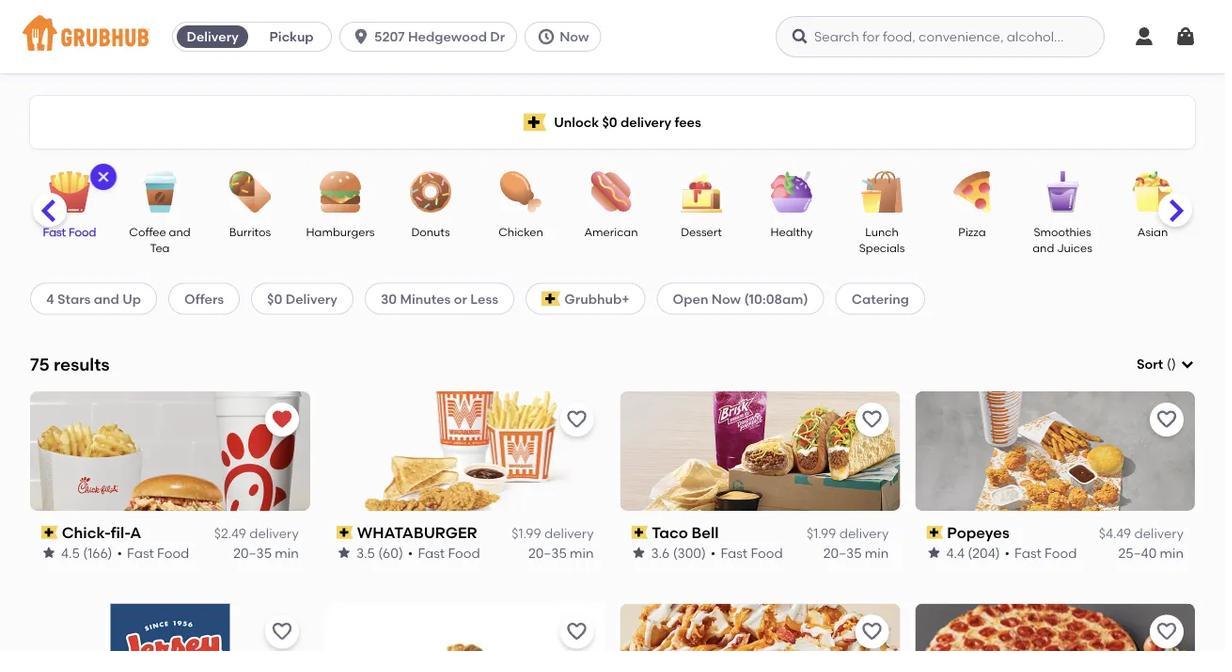 Task type: locate. For each thing, give the bounding box(es) containing it.
star icon image for whataburger
[[337, 545, 352, 560]]

and left 'up'
[[94, 291, 119, 307]]

save this restaurant button for zaxby's logo
[[855, 615, 889, 649]]

2 horizontal spatial and
[[1033, 241, 1055, 255]]

delivery for chick-fil-a
[[249, 526, 299, 542]]

2 vertical spatial and
[[94, 291, 119, 307]]

20–35 for taco
[[824, 545, 862, 561]]

75 results
[[30, 354, 110, 375]]

25–40
[[1119, 545, 1157, 561]]

$1.99 delivery
[[512, 526, 594, 542], [807, 526, 889, 542]]

a
[[130, 523, 142, 542]]

delivery for whataburger
[[545, 526, 594, 542]]

star icon image left 3.5
[[337, 545, 352, 560]]

smoothies and juices image
[[1030, 171, 1096, 213]]

food up papa johns logo
[[1045, 545, 1077, 561]]

• for popeyes
[[1005, 545, 1010, 561]]

$4.49
[[1100, 526, 1132, 542]]

delivery for taco bell
[[840, 526, 889, 542]]

0 horizontal spatial now
[[560, 29, 589, 45]]

food up zaxby's logo
[[751, 545, 783, 561]]

1 vertical spatial grubhub plus flag logo image
[[542, 291, 561, 306]]

2 20–35 min from the left
[[529, 545, 594, 561]]

pizza image
[[940, 171, 1006, 213]]

Search for food, convenience, alcohol... search field
[[776, 16, 1105, 57]]

3 • fast food from the left
[[711, 545, 783, 561]]

fast food image
[[37, 171, 103, 213]]

juices
[[1058, 241, 1093, 255]]

save this restaurant image for papa johns logo
[[1156, 621, 1179, 643]]

min for taco bell
[[865, 545, 889, 561]]

3 min from the left
[[865, 545, 889, 561]]

1 horizontal spatial 20–35 min
[[529, 545, 594, 561]]

0 horizontal spatial svg image
[[352, 27, 371, 46]]

donuts image
[[398, 171, 464, 213]]

min
[[275, 545, 299, 561], [570, 545, 594, 561], [865, 545, 889, 561], [1161, 545, 1184, 561]]

1 horizontal spatial 20–35
[[529, 545, 567, 561]]

1 horizontal spatial subscription pass image
[[632, 526, 648, 539]]

delivery left the pickup
[[187, 29, 239, 45]]

0 horizontal spatial delivery
[[187, 29, 239, 45]]

20–35
[[234, 545, 272, 561], [529, 545, 567, 561], [824, 545, 862, 561]]

svg image inside 5207 hedgewood dr button
[[352, 27, 371, 46]]

and down smoothies
[[1033, 241, 1055, 255]]

now
[[560, 29, 589, 45], [712, 291, 741, 307]]

save this restaurant image
[[861, 408, 884, 431], [1156, 408, 1179, 431], [271, 621, 293, 643], [1156, 621, 1179, 643]]

2 • from the left
[[408, 545, 413, 561]]

(204)
[[968, 545, 1000, 561]]

0 horizontal spatial 20–35 min
[[234, 545, 299, 561]]

burritos image
[[217, 171, 283, 213]]

save this restaurant image
[[566, 408, 588, 431], [566, 621, 588, 643], [861, 621, 884, 643]]

1 horizontal spatial delivery
[[286, 291, 338, 307]]

min right 25–40
[[1161, 545, 1184, 561]]

0 vertical spatial delivery
[[187, 29, 239, 45]]

subscription pass image left popeyes
[[927, 526, 944, 539]]

svg image inside now button
[[537, 27, 556, 46]]

1 subscription pass image from the left
[[337, 526, 353, 539]]

grubhub plus flag logo image left unlock
[[524, 113, 547, 131]]

3 subscription pass image from the left
[[927, 526, 944, 539]]

star icon image left "3.6"
[[632, 545, 647, 560]]

4 • fast food from the left
[[1005, 545, 1077, 561]]

chick-
[[62, 523, 111, 542]]

american image
[[579, 171, 644, 213]]

subscription pass image
[[337, 526, 353, 539], [632, 526, 648, 539], [927, 526, 944, 539]]

0 horizontal spatial $1.99 delivery
[[512, 526, 594, 542]]

now inside button
[[560, 29, 589, 45]]

save this restaurant button
[[560, 402, 594, 436], [855, 402, 889, 436], [1151, 402, 1184, 436], [265, 615, 299, 649], [560, 615, 594, 649], [855, 615, 889, 649], [1151, 615, 1184, 649]]

unlock $0 delivery fees
[[554, 114, 702, 130]]

3 20–35 from the left
[[824, 545, 862, 561]]

fast down a
[[127, 545, 154, 561]]

american
[[585, 225, 638, 238]]

subscription pass image
[[41, 526, 58, 539]]

grubhub plus flag logo image left the grubhub+
[[542, 291, 561, 306]]

svg image
[[1175, 25, 1198, 48], [352, 27, 371, 46], [537, 27, 556, 46]]

0 vertical spatial $0
[[603, 114, 618, 130]]

star icon image left 4.4
[[927, 545, 942, 560]]

3 • from the left
[[711, 545, 716, 561]]

0 vertical spatial grubhub plus flag logo image
[[524, 113, 547, 131]]

1 vertical spatial now
[[712, 291, 741, 307]]

2 subscription pass image from the left
[[632, 526, 648, 539]]

and
[[169, 225, 191, 238], [1033, 241, 1055, 255], [94, 291, 119, 307]]

subscription pass image for whataburger
[[337, 526, 353, 539]]

food for chick-fil-a
[[157, 545, 189, 561]]

lunch
[[866, 225, 899, 238]]

1 horizontal spatial $1.99
[[807, 526, 837, 542]]

none field containing sort
[[1137, 355, 1196, 374]]

20–35 for chick-
[[234, 545, 272, 561]]

stars
[[57, 291, 91, 307]]

up
[[122, 291, 141, 307]]

3.6
[[651, 545, 670, 561]]

• right the (60)
[[408, 545, 413, 561]]

•
[[117, 545, 122, 561], [408, 545, 413, 561], [711, 545, 716, 561], [1005, 545, 1010, 561]]

min down $2.49 delivery
[[275, 545, 299, 561]]

zaxby's logo image
[[620, 604, 901, 651]]

20–35 min
[[234, 545, 299, 561], [529, 545, 594, 561], [824, 545, 889, 561]]

• down bell
[[711, 545, 716, 561]]

fast food
[[43, 225, 96, 238]]

1 min from the left
[[275, 545, 299, 561]]

min left "3.6"
[[570, 545, 594, 561]]

2 • fast food from the left
[[408, 545, 480, 561]]

papa johns logo image
[[916, 604, 1196, 651]]

and inside smoothies and juices
[[1033, 241, 1055, 255]]

0 horizontal spatial subscription pass image
[[337, 526, 353, 539]]

1 vertical spatial and
[[1033, 241, 1055, 255]]

fast for popeyes
[[1015, 545, 1042, 561]]

1 vertical spatial $0
[[267, 291, 283, 307]]

1 horizontal spatial svg image
[[537, 27, 556, 46]]

popeyes logo image
[[916, 391, 1196, 511]]

whataburger logo image
[[325, 391, 605, 511]]

and inside coffee and tea
[[169, 225, 191, 238]]

• fast food for whataburger
[[408, 545, 480, 561]]

dessert
[[681, 225, 722, 238]]

$2.49
[[214, 526, 246, 542]]

$0 right unlock
[[603, 114, 618, 130]]

star icon image for chick-fil-a
[[41, 545, 56, 560]]

1 • fast food from the left
[[117, 545, 189, 561]]

coffee and tea
[[129, 225, 191, 255]]

fast down fast food image
[[43, 225, 66, 238]]

• fast food down 'whataburger'
[[408, 545, 480, 561]]

2 horizontal spatial svg image
[[1175, 25, 1198, 48]]

1 vertical spatial delivery
[[286, 291, 338, 307]]

taco bell
[[652, 523, 719, 542]]

$1.99 delivery for whataburger
[[512, 526, 594, 542]]

$1.99
[[512, 526, 542, 542], [807, 526, 837, 542]]

1 star icon image from the left
[[41, 545, 56, 560]]

min left 4.4
[[865, 545, 889, 561]]

None field
[[1137, 355, 1196, 374]]

2 star icon image from the left
[[337, 545, 352, 560]]

4 stars and up
[[46, 291, 141, 307]]

and for coffee and tea
[[169, 225, 191, 238]]

4.5 (166)
[[61, 545, 112, 561]]

75
[[30, 354, 50, 375]]

offers
[[184, 291, 224, 307]]

fast right (300)
[[721, 545, 748, 561]]

minutes
[[400, 291, 451, 307]]

• fast food right (204)
[[1005, 545, 1077, 561]]

svg image for 5207 hedgewood dr
[[352, 27, 371, 46]]

star icon image
[[41, 545, 56, 560], [337, 545, 352, 560], [632, 545, 647, 560], [927, 545, 942, 560]]

grubhub plus flag logo image
[[524, 113, 547, 131], [542, 291, 561, 306]]

food down 'whataburger'
[[448, 545, 480, 561]]

delivery down hamburgers
[[286, 291, 338, 307]]

• right (204)
[[1005, 545, 1010, 561]]

2 $1.99 from the left
[[807, 526, 837, 542]]

$0 right offers on the left top
[[267, 291, 283, 307]]

• down fil-
[[117, 545, 122, 561]]

0 vertical spatial now
[[560, 29, 589, 45]]

unlock
[[554, 114, 599, 130]]

2 20–35 from the left
[[529, 545, 567, 561]]

food down fast food image
[[69, 225, 96, 238]]

1 20–35 from the left
[[234, 545, 272, 561]]

food
[[69, 225, 96, 238], [157, 545, 189, 561], [448, 545, 480, 561], [751, 545, 783, 561], [1045, 545, 1077, 561]]

2 $1.99 delivery from the left
[[807, 526, 889, 542]]

1 horizontal spatial $0
[[603, 114, 618, 130]]

svg image for now
[[537, 27, 556, 46]]

$0
[[603, 114, 618, 130], [267, 291, 283, 307]]

1 horizontal spatial and
[[169, 225, 191, 238]]

fast
[[43, 225, 66, 238], [127, 545, 154, 561], [418, 545, 445, 561], [721, 545, 748, 561], [1015, 545, 1042, 561]]

3 star icon image from the left
[[632, 545, 647, 560]]

1 • from the left
[[117, 545, 122, 561]]

delivery
[[187, 29, 239, 45], [286, 291, 338, 307]]

4 • from the left
[[1005, 545, 1010, 561]]

4 min from the left
[[1161, 545, 1184, 561]]

save this restaurant image for whataburger logo
[[566, 408, 588, 431]]

star icon image down subscription pass image
[[41, 545, 56, 560]]

0 vertical spatial and
[[169, 225, 191, 238]]

2 horizontal spatial subscription pass image
[[927, 526, 944, 539]]

4 star icon image from the left
[[927, 545, 942, 560]]

2 min from the left
[[570, 545, 594, 561]]

1 $1.99 delivery from the left
[[512, 526, 594, 542]]

1 $1.99 from the left
[[512, 526, 542, 542]]

fast for chick-fil-a
[[127, 545, 154, 561]]

2 horizontal spatial 20–35
[[824, 545, 862, 561]]

svg image
[[1134, 25, 1156, 48], [791, 27, 810, 46], [96, 169, 111, 184], [1181, 357, 1196, 372]]

1 horizontal spatial $1.99 delivery
[[807, 526, 889, 542]]

(166)
[[83, 545, 112, 561]]

and up the tea
[[169, 225, 191, 238]]

chick-fil-a
[[62, 523, 142, 542]]

• fast food
[[117, 545, 189, 561], [408, 545, 480, 561], [711, 545, 783, 561], [1005, 545, 1077, 561]]

delivery
[[621, 114, 672, 130], [249, 526, 299, 542], [545, 526, 594, 542], [840, 526, 889, 542], [1135, 526, 1184, 542]]

4
[[46, 291, 54, 307]]

fast for whataburger
[[418, 545, 445, 561]]

star icon image for popeyes
[[927, 545, 942, 560]]

0 horizontal spatial $1.99
[[512, 526, 542, 542]]

save this restaurant button for 'popeyes logo'
[[1151, 402, 1184, 436]]

2 horizontal spatial 20–35 min
[[824, 545, 889, 561]]

grubhub plus flag logo image for unlock $0 delivery fees
[[524, 113, 547, 131]]

subscription pass image left 'whataburger'
[[337, 526, 353, 539]]

$1.99 for whataburger
[[512, 526, 542, 542]]

0 horizontal spatial 20–35
[[234, 545, 272, 561]]

$1.99 delivery for taco bell
[[807, 526, 889, 542]]

• fast food down bell
[[711, 545, 783, 561]]

1 horizontal spatial now
[[712, 291, 741, 307]]

5207 hedgewood dr
[[375, 29, 505, 45]]

now right dr
[[560, 29, 589, 45]]

• fast food down a
[[117, 545, 189, 561]]

now button
[[525, 22, 609, 52]]

0 horizontal spatial $0
[[267, 291, 283, 307]]

3 20–35 min from the left
[[824, 545, 889, 561]]

fast down 'whataburger'
[[418, 545, 445, 561]]

1 20–35 min from the left
[[234, 545, 299, 561]]

)
[[1172, 356, 1177, 372]]

delivery for popeyes
[[1135, 526, 1184, 542]]

food up jersey mike's logo
[[157, 545, 189, 561]]

hamburgers
[[306, 225, 375, 238]]

fast right (204)
[[1015, 545, 1042, 561]]

now right open
[[712, 291, 741, 307]]

subscription pass image left taco
[[632, 526, 648, 539]]

save this restaurant button for jersey mike's logo
[[265, 615, 299, 649]]



Task type: vqa. For each thing, say whether or not it's contained in the screenshot.


Task type: describe. For each thing, give the bounding box(es) containing it.
taco
[[652, 523, 688, 542]]

sort ( )
[[1137, 356, 1177, 372]]

4.5
[[61, 545, 80, 561]]

min for whataburger
[[570, 545, 594, 561]]

hedgewood
[[408, 29, 487, 45]]

smoothies
[[1034, 225, 1092, 238]]

food for popeyes
[[1045, 545, 1077, 561]]

food for whataburger
[[448, 545, 480, 561]]

taco bell logo image
[[620, 391, 901, 511]]

• for whataburger
[[408, 545, 413, 561]]

save this restaurant image for 'popeyes logo'
[[1156, 408, 1179, 431]]

$4.49 delivery
[[1100, 526, 1184, 542]]

(10:08am)
[[745, 291, 809, 307]]

• for chick-fil-a
[[117, 545, 122, 561]]

chick-fil-a logo image
[[30, 391, 310, 511]]

30 minutes or less
[[381, 291, 499, 307]]

asian
[[1138, 225, 1169, 238]]

catering
[[852, 291, 910, 307]]

subscription pass image for taco bell
[[632, 526, 648, 539]]

$0 delivery
[[267, 291, 338, 307]]

fees
[[675, 114, 702, 130]]

whataburger
[[357, 523, 477, 542]]

• fast food for popeyes
[[1005, 545, 1077, 561]]

delivery inside button
[[187, 29, 239, 45]]

(60)
[[378, 545, 403, 561]]

open now (10:08am)
[[673, 291, 809, 307]]

dr
[[490, 29, 505, 45]]

chicken
[[499, 225, 544, 238]]

donuts
[[412, 225, 450, 238]]

$1.99 for taco bell
[[807, 526, 837, 542]]

main navigation navigation
[[0, 0, 1226, 73]]

smoothies and juices
[[1033, 225, 1093, 255]]

3.5 (60)
[[356, 545, 403, 561]]

(300)
[[673, 545, 706, 561]]

fast for taco bell
[[721, 545, 748, 561]]

chicken image
[[488, 171, 554, 213]]

grubhub+
[[565, 291, 630, 307]]

specials
[[860, 241, 905, 255]]

hamburgers image
[[308, 171, 373, 213]]

3.5
[[356, 545, 375, 561]]

3.6 (300)
[[651, 545, 706, 561]]

save this restaurant image for taco bell logo at the bottom of the page
[[861, 408, 884, 431]]

30
[[381, 291, 397, 307]]

coffee and tea image
[[127, 171, 193, 213]]

saved restaurant image
[[271, 408, 293, 431]]

bell
[[692, 523, 719, 542]]

save this restaurant image for jersey mike's logo
[[271, 621, 293, 643]]

$2.49 delivery
[[214, 526, 299, 542]]

coffee
[[129, 225, 166, 238]]

tea
[[150, 241, 170, 255]]

pizza
[[959, 225, 987, 238]]

sort
[[1137, 356, 1164, 372]]

save this restaurant button for papa johns logo
[[1151, 615, 1184, 649]]

healthy
[[771, 225, 813, 238]]

subscription pass image for popeyes
[[927, 526, 944, 539]]

saved restaurant button
[[265, 402, 299, 436]]

jersey mike's logo image
[[110, 604, 230, 651]]

lunch specials image
[[850, 171, 915, 213]]

less
[[471, 291, 499, 307]]

asian image
[[1120, 171, 1186, 213]]

save this restaurant button for taco bell logo at the bottom of the page
[[855, 402, 889, 436]]

• for taco bell
[[711, 545, 716, 561]]

delivery button
[[173, 22, 252, 52]]

save this restaurant image for zaxby's logo
[[861, 621, 884, 643]]

dessert image
[[669, 171, 735, 213]]

5207
[[375, 29, 405, 45]]

fil-
[[111, 523, 130, 542]]

0 horizontal spatial and
[[94, 291, 119, 307]]

mcdonald's logo image
[[325, 604, 605, 651]]

• fast food for chick-fil-a
[[117, 545, 189, 561]]

save this restaurant button for mcdonald's logo
[[560, 615, 594, 649]]

grubhub plus flag logo image for grubhub+
[[542, 291, 561, 306]]

popeyes
[[947, 523, 1010, 542]]

(
[[1168, 356, 1172, 372]]

lunch specials
[[860, 225, 905, 255]]

save this restaurant image for mcdonald's logo
[[566, 621, 588, 643]]

• fast food for taco bell
[[711, 545, 783, 561]]

save this restaurant button for whataburger logo
[[560, 402, 594, 436]]

star icon image for taco bell
[[632, 545, 647, 560]]

pickup button
[[252, 22, 331, 52]]

results
[[54, 354, 110, 375]]

20–35 min for taco
[[824, 545, 889, 561]]

min for chick-fil-a
[[275, 545, 299, 561]]

and for smoothies and juices
[[1033, 241, 1055, 255]]

5207 hedgewood dr button
[[340, 22, 525, 52]]

20–35 min for chick-
[[234, 545, 299, 561]]

or
[[454, 291, 468, 307]]

4.4
[[947, 545, 965, 561]]

25–40 min
[[1119, 545, 1184, 561]]

healthy image
[[759, 171, 825, 213]]

open
[[673, 291, 709, 307]]

pickup
[[270, 29, 314, 45]]

burritos
[[229, 225, 271, 238]]

min for popeyes
[[1161, 545, 1184, 561]]

food for taco bell
[[751, 545, 783, 561]]

4.4 (204)
[[947, 545, 1000, 561]]



